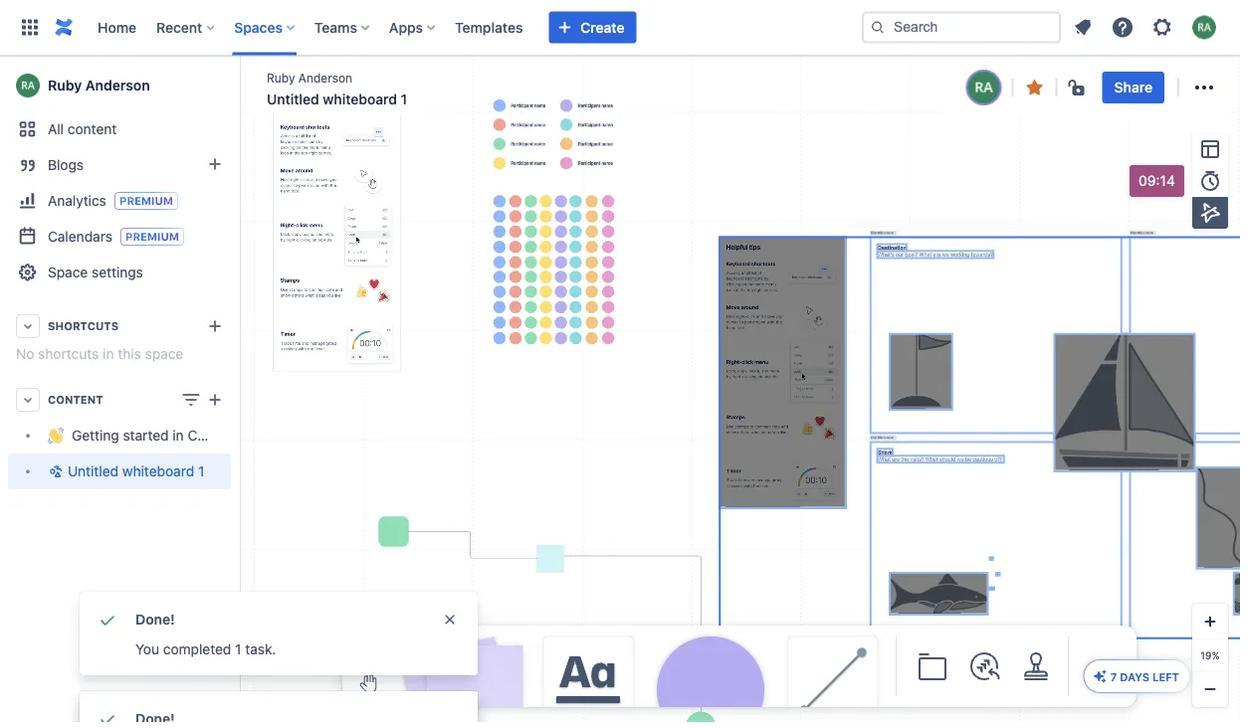 Task type: describe. For each thing, give the bounding box(es) containing it.
confluence
[[188, 428, 261, 444]]

anderson for ruby anderson
[[85, 77, 150, 94]]

settings icon image
[[1151, 15, 1175, 39]]

1 inside ruby anderson untitled whiteboard 1
[[401, 91, 407, 108]]

your profile and preferences image
[[1193, 15, 1217, 39]]

notification icon image
[[1071, 15, 1095, 39]]

recent button
[[150, 11, 222, 43]]

spaces
[[234, 19, 283, 35]]

appswitcher icon image
[[18, 15, 42, 39]]

untitled whiteboard 1
[[68, 464, 204, 480]]

ruby anderson
[[48, 77, 150, 94]]

help icon image
[[1111, 15, 1135, 39]]

no restrictions image
[[1067, 76, 1091, 100]]

untitled inside space element
[[68, 464, 119, 480]]

add shortcut image
[[203, 315, 227, 339]]

completed
[[163, 642, 231, 658]]

ruby for ruby anderson untitled whiteboard 1
[[267, 71, 295, 85]]

success image
[[96, 708, 119, 724]]

teams
[[315, 19, 357, 35]]

7 days left
[[1111, 671, 1180, 684]]

untitled inside ruby anderson untitled whiteboard 1
[[267, 91, 319, 108]]

getting started in confluence
[[72, 428, 261, 444]]

premium image for calendars
[[120, 228, 184, 246]]

anderson for ruby anderson untitled whiteboard 1
[[299, 71, 353, 85]]

getting
[[72, 428, 119, 444]]

collapse sidebar image
[[217, 66, 261, 106]]

getting started in confluence link
[[8, 418, 261, 454]]

tree inside space element
[[8, 418, 261, 490]]

no
[[16, 346, 34, 362]]

unstar image
[[1023, 76, 1047, 100]]

recent
[[156, 19, 202, 35]]

1 horizontal spatial ruby anderson link
[[267, 69, 353, 86]]

settings
[[92, 264, 143, 281]]

this
[[118, 346, 141, 362]]

calendars link
[[8, 219, 231, 255]]

home
[[98, 19, 137, 35]]

days
[[1121, 671, 1150, 684]]

you
[[135, 642, 159, 658]]

shortcuts button
[[8, 309, 231, 345]]

shortcuts
[[38, 346, 99, 362]]

untitled whiteboard 1 link
[[8, 454, 231, 490]]

7
[[1111, 671, 1118, 684]]

space settings link
[[8, 255, 231, 291]]

task.
[[245, 642, 276, 658]]

space
[[48, 264, 88, 281]]

left
[[1153, 671, 1180, 684]]

share
[[1115, 79, 1153, 96]]

premium image for analytics
[[114, 192, 178, 210]]

spaces button
[[228, 11, 303, 43]]

1 for untitled whiteboard 1
[[198, 464, 204, 480]]

you completed 1 task.
[[135, 642, 276, 658]]

create button
[[549, 11, 637, 43]]



Task type: vqa. For each thing, say whether or not it's contained in the screenshot.
ruby within the 'RUBY ANDERSON UNTITLED WHITEBOARD 1'
yes



Task type: locate. For each thing, give the bounding box(es) containing it.
change view image
[[179, 388, 203, 412]]

ruby anderson link up all content 'link'
[[8, 66, 231, 106]]

space
[[145, 346, 183, 362]]

1 inside space element
[[198, 464, 204, 480]]

0 vertical spatial premium image
[[114, 192, 178, 210]]

1 vertical spatial in
[[173, 428, 184, 444]]

in
[[103, 346, 114, 362], [173, 428, 184, 444]]

1 success image from the top
[[96, 608, 119, 632]]

whiteboard
[[323, 91, 397, 108], [122, 464, 194, 480]]

1 horizontal spatial 1
[[235, 642, 242, 658]]

2 vertical spatial 1
[[235, 642, 242, 658]]

done!
[[135, 612, 175, 628]]

anderson
[[299, 71, 353, 85], [85, 77, 150, 94]]

anderson down teams
[[299, 71, 353, 85]]

create
[[581, 19, 625, 35]]

1 horizontal spatial in
[[173, 428, 184, 444]]

premium image inside calendars link
[[120, 228, 184, 246]]

banner
[[0, 0, 1241, 56]]

space element
[[0, 56, 261, 724]]

shortcuts
[[48, 320, 119, 333]]

whiteboard down getting started in confluence
[[122, 464, 194, 480]]

dismiss image
[[442, 612, 458, 628]]

home link
[[92, 11, 142, 43]]

Search field
[[862, 11, 1062, 43]]

blogs
[[48, 157, 84, 173]]

ruby anderson link
[[8, 66, 231, 106], [267, 69, 353, 86]]

premium image up space settings link
[[120, 228, 184, 246]]

0 horizontal spatial whiteboard
[[122, 464, 194, 480]]

0 vertical spatial 1
[[401, 91, 407, 108]]

ruby up all
[[48, 77, 82, 94]]

all
[[48, 121, 64, 137]]

untitled right collapse sidebar icon
[[267, 91, 319, 108]]

in right started
[[173, 428, 184, 444]]

1 vertical spatial whiteboard
[[122, 464, 194, 480]]

1
[[401, 91, 407, 108], [198, 464, 204, 480], [235, 642, 242, 658]]

in for started
[[173, 428, 184, 444]]

tree
[[8, 418, 261, 490]]

apps button
[[383, 11, 443, 43]]

0 horizontal spatial in
[[103, 346, 114, 362]]

premium icon image
[[1093, 669, 1109, 685]]

search image
[[870, 19, 886, 35]]

premium image up calendars link
[[114, 192, 178, 210]]

2 horizontal spatial 1
[[401, 91, 407, 108]]

1 horizontal spatial whiteboard
[[323, 91, 397, 108]]

all content link
[[8, 112, 231, 147]]

1 down the apps
[[401, 91, 407, 108]]

untitled
[[267, 91, 319, 108], [68, 464, 119, 480]]

global element
[[12, 0, 858, 55]]

analytics
[[48, 192, 106, 209]]

templates
[[455, 19, 523, 35]]

apps
[[389, 19, 423, 35]]

ruby for ruby anderson
[[48, 77, 82, 94]]

in for shortcuts
[[103, 346, 114, 362]]

analytics link
[[8, 183, 231, 219]]

untitled down getting
[[68, 464, 119, 480]]

0 vertical spatial untitled
[[267, 91, 319, 108]]

blogs link
[[8, 147, 231, 183]]

whiteboard down teams popup button
[[323, 91, 397, 108]]

0 horizontal spatial anderson
[[85, 77, 150, 94]]

1 vertical spatial untitled
[[68, 464, 119, 480]]

1 vertical spatial 1
[[198, 464, 204, 480]]

ruby anderson link inside space element
[[8, 66, 231, 106]]

success image
[[96, 608, 119, 632], [96, 708, 119, 724]]

1 for you completed 1 task.
[[235, 642, 242, 658]]

anderson up all content 'link'
[[85, 77, 150, 94]]

0 horizontal spatial ruby anderson link
[[8, 66, 231, 106]]

ruby inside space element
[[48, 77, 82, 94]]

in left this at the left of the page
[[103, 346, 114, 362]]

0 vertical spatial in
[[103, 346, 114, 362]]

create content image
[[203, 388, 227, 412]]

1 down 'confluence'
[[198, 464, 204, 480]]

ruby anderson image
[[969, 72, 1000, 104]]

premium image inside 'analytics' link
[[114, 192, 178, 210]]

teams button
[[309, 11, 377, 43]]

2 success image from the top
[[96, 708, 119, 724]]

1 vertical spatial success image
[[96, 708, 119, 724]]

anderson inside ruby anderson untitled whiteboard 1
[[299, 71, 353, 85]]

calendars
[[48, 228, 112, 244]]

confluence image
[[52, 15, 76, 39]]

ruby inside ruby anderson untitled whiteboard 1
[[267, 71, 295, 85]]

7 days left button
[[1085, 661, 1190, 693]]

0 vertical spatial whiteboard
[[323, 91, 397, 108]]

tree containing getting started in confluence
[[8, 418, 261, 490]]

premium image
[[114, 192, 178, 210], [120, 228, 184, 246]]

banner containing home
[[0, 0, 1241, 56]]

0 vertical spatial success image
[[96, 608, 119, 632]]

no shortcuts in this space
[[16, 346, 183, 362]]

1 horizontal spatial anderson
[[299, 71, 353, 85]]

anderson inside 'link'
[[85, 77, 150, 94]]

0 horizontal spatial ruby
[[48, 77, 82, 94]]

ruby right collapse sidebar icon
[[267, 71, 295, 85]]

all content
[[48, 121, 117, 137]]

whiteboard inside space element
[[122, 464, 194, 480]]

share button
[[1103, 72, 1165, 104]]

started
[[123, 428, 169, 444]]

space settings
[[48, 264, 143, 281]]

0 horizontal spatial untitled
[[68, 464, 119, 480]]

content button
[[8, 382, 231, 418]]

1 left task.
[[235, 642, 242, 658]]

confluence image
[[52, 15, 76, 39]]

more actions image
[[1193, 76, 1217, 100]]

content
[[48, 394, 103, 407]]

templates link
[[449, 11, 529, 43]]

whiteboard inside ruby anderson untitled whiteboard 1
[[323, 91, 397, 108]]

create a blog image
[[203, 152, 227, 176]]

1 horizontal spatial ruby
[[267, 71, 295, 85]]

content
[[68, 121, 117, 137]]

ruby
[[267, 71, 295, 85], [48, 77, 82, 94]]

1 horizontal spatial untitled
[[267, 91, 319, 108]]

ruby anderson untitled whiteboard 1
[[267, 71, 407, 108]]

ruby anderson link down teams
[[267, 69, 353, 86]]

1 vertical spatial premium image
[[120, 228, 184, 246]]

0 horizontal spatial 1
[[198, 464, 204, 480]]



